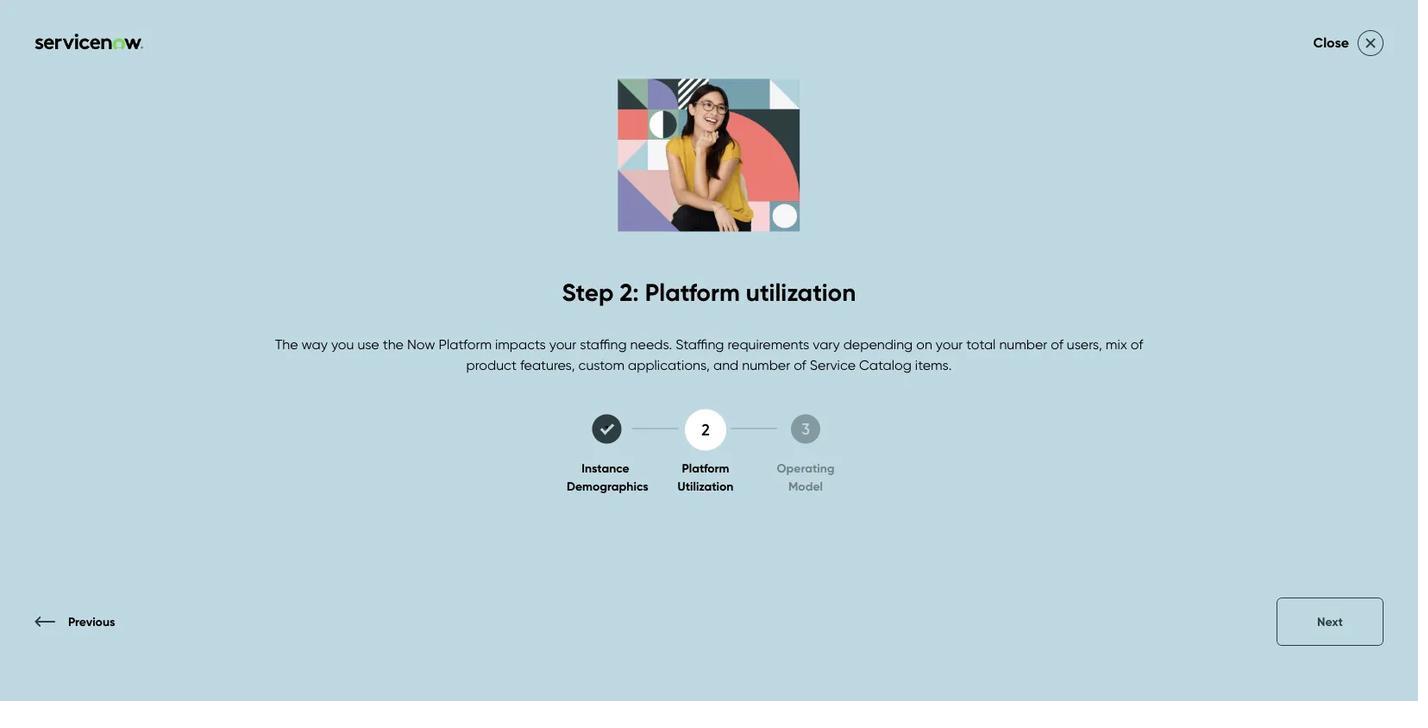 Task type: vqa. For each thing, say whether or not it's contained in the screenshot.
number to the right
yes



Task type: describe. For each thing, give the bounding box(es) containing it.
get support
[[756, 72, 835, 88]]

get support link
[[756, 63, 835, 98]]

have
[[1215, 344, 1247, 361]]

organization.
[[863, 344, 945, 361]]

estimate
[[828, 427, 883, 444]]

and inside the way you use the now platform impacts your staffing needs. staffing requirements vary depending on your total number of users, mix of product features, custom applications, and number of service catalog items.
[[713, 357, 739, 373]]

step 2: platform utilization
[[562, 277, 856, 308]]

teams
[[1172, 344, 1212, 361]]

us
[[129, 617, 144, 634]]

service
[[810, 357, 856, 373]]

1 vertical spatial with
[[96, 617, 125, 634]]

your right on in the right of the page
[[936, 336, 963, 353]]

depending
[[843, 336, 913, 353]]

platform inside the platform utilization
[[682, 461, 729, 476]]

shareable
[[761, 427, 824, 444]]

how
[[1038, 406, 1064, 423]]

demographics
[[567, 479, 649, 494]]

maintains,
[[1051, 323, 1115, 340]]

total
[[966, 336, 996, 353]]

your up features,
[[549, 336, 576, 353]]

your servicenow® platform team establishes, maintains, and extends servicenow as a strategic business platform in your organization. the strongest servicenow platform teams have the right number of people with the skills to support the now platform®.
[[761, 323, 1418, 382]]

the down on in the right of the page
[[916, 365, 937, 382]]

the left 'skills'
[[791, 365, 812, 382]]

operating
[[777, 461, 835, 476]]

many
[[1068, 406, 1103, 423]]

webinars
[[560, 72, 619, 88]]

2 horizontal spatial to
[[1217, 406, 1230, 423]]

get
[[1364, 406, 1386, 423]]

2
[[701, 420, 710, 439]]

the inside the way you use the now platform impacts your staffing needs. staffing requirements vary depending on your total number of users, mix of product features, custom applications, and number of service catalog items.
[[275, 336, 298, 353]]

1 horizontal spatial number
[[999, 336, 1048, 353]]

services
[[662, 72, 714, 88]]

build
[[1233, 406, 1264, 423]]

your inside the 'use the platform team estimator to find out how many people you need to build your team and get a shareable estimate report.'
[[1268, 406, 1295, 423]]

estimator inside the 'use the platform team estimator to find out how many people you need to build your team and get a shareable estimate report.'
[[907, 406, 966, 423]]

you inside the way you use the now platform impacts your staffing needs. staffing requirements vary depending on your total number of users, mix of product features, custom applications, and number of service catalog items.
[[331, 336, 354, 353]]

catalog
[[859, 357, 912, 373]]

now inside the way you use the now platform impacts your staffing needs. staffing requirements vary depending on your total number of users, mix of product features, custom applications, and number of service catalog items.
[[407, 336, 435, 353]]

1 horizontal spatial platform
[[880, 323, 934, 340]]

services link
[[662, 63, 714, 98]]

estimator inside servicenow platform team estimator
[[761, 243, 943, 294]]

events and webinars
[[487, 72, 619, 88]]

close
[[1313, 34, 1349, 51]]

next link
[[1277, 598, 1384, 646]]

to inside your servicenow® platform team establishes, maintains, and extends servicenow as a strategic business platform in your organization. the strongest servicenow platform teams have the right number of people with the skills to support the now platform®.
[[847, 365, 860, 382]]

mix
[[1106, 336, 1127, 353]]

servicenow®
[[792, 323, 877, 340]]

utilization
[[746, 277, 856, 308]]

strongest
[[975, 344, 1034, 361]]

find
[[986, 406, 1010, 423]]

connect
[[35, 617, 92, 634]]

step
[[562, 277, 614, 308]]

model
[[788, 479, 823, 494]]

number inside your servicenow® platform team establishes, maintains, and extends servicenow as a strategic business platform in your organization. the strongest servicenow platform teams have the right number of people with the skills to support the now platform®.
[[1307, 344, 1355, 361]]

utilization
[[678, 479, 734, 494]]

use
[[357, 336, 379, 353]]

1 vertical spatial servicenow
[[1201, 323, 1275, 340]]

the way you use the now platform impacts your staffing needs. staffing requirements vary depending on your total number of users, mix of product features, custom applications, and number of service catalog items.
[[275, 336, 1143, 373]]

now inside your servicenow® platform team establishes, maintains, and extends servicenow as a strategic business platform in your organization. the strongest servicenow platform teams have the right number of people with the skills to support the now platform®.
[[940, 365, 969, 382]]

platform inside the 'use the platform team estimator to find out how many people you need to build your team and get a shareable estimate report.'
[[812, 406, 865, 423]]

staffing
[[580, 336, 627, 353]]

previous
[[68, 615, 115, 629]]

the inside the 'use the platform team estimator to find out how many people you need to build your team and get a shareable estimate report.'
[[788, 406, 809, 423]]

your
[[761, 323, 788, 340]]

instance
[[582, 461, 629, 476]]

2 horizontal spatial platform
[[1115, 344, 1169, 361]]

of left in
[[794, 357, 806, 373]]

use
[[761, 406, 784, 423]]

extends
[[1147, 323, 1198, 340]]

features,
[[520, 357, 575, 373]]

impacts
[[495, 336, 546, 353]]

1 horizontal spatial to
[[970, 406, 983, 423]]



Task type: locate. For each thing, give the bounding box(es) containing it.
a right as on the right top
[[1297, 323, 1306, 340]]

now down total
[[940, 365, 969, 382]]

with inside your servicenow® platform team establishes, maintains, and extends servicenow as a strategic business platform in your organization. the strongest servicenow platform teams have the right number of people with the skills to support the now platform®.
[[761, 365, 788, 382]]

estimator up report.
[[907, 406, 966, 423]]

0 vertical spatial with
[[761, 365, 788, 382]]

and down staffing
[[713, 357, 739, 373]]

1 vertical spatial a
[[1389, 406, 1398, 423]]

need
[[1181, 406, 1213, 423]]

use the platform team estimator to find out how many people you need to build your team and get a shareable estimate report.
[[761, 406, 1398, 444]]

strategic
[[1309, 323, 1365, 340]]

you left use
[[331, 336, 354, 353]]

items.
[[915, 357, 952, 373]]

0 horizontal spatial servicenow
[[761, 189, 986, 240]]

estimator
[[761, 243, 943, 294], [907, 406, 966, 423]]

as
[[1279, 323, 1294, 340]]

1 horizontal spatial with
[[761, 365, 788, 382]]

and left 'extends'
[[1119, 323, 1144, 340]]

1 vertical spatial you
[[1155, 406, 1177, 423]]

people
[[1375, 344, 1418, 361], [1106, 406, 1151, 423]]

business
[[1369, 323, 1418, 340]]

number down the 'requirements'
[[742, 357, 790, 373]]

1 horizontal spatial team
[[1298, 406, 1332, 423]]

team
[[938, 323, 971, 340], [1298, 406, 1332, 423]]

of inside your servicenow® platform team establishes, maintains, and extends servicenow as a strategic business platform in your organization. the strongest servicenow platform teams have the right number of people with the skills to support the now platform®.
[[1359, 344, 1371, 361]]

1 horizontal spatial the
[[949, 344, 972, 361]]

staffing
[[676, 336, 724, 353]]

your right build
[[1268, 406, 1295, 423]]

you
[[331, 336, 354, 353], [1155, 406, 1177, 423]]

operating model
[[777, 461, 835, 494]]

1
[[605, 423, 609, 435]]

0 vertical spatial you
[[331, 336, 354, 353]]

number
[[999, 336, 1048, 353], [1307, 344, 1355, 361], [742, 357, 790, 373]]

1 horizontal spatial you
[[1155, 406, 1177, 423]]

1 vertical spatial people
[[1106, 406, 1151, 423]]

events and webinars link
[[487, 63, 619, 98]]

and
[[531, 72, 556, 88], [1119, 323, 1144, 340], [713, 357, 739, 373], [1335, 406, 1360, 423]]

custom
[[578, 357, 625, 373]]

0 horizontal spatial the
[[275, 336, 298, 353]]

with down the 'requirements'
[[761, 365, 788, 382]]

a
[[1297, 323, 1306, 340], [1389, 406, 1398, 423]]

0 vertical spatial estimator
[[761, 243, 943, 294]]

0 horizontal spatial you
[[331, 336, 354, 353]]

team inside the 'use the platform team estimator to find out how many people you need to build your team and get a shareable estimate report.'
[[869, 406, 903, 423]]

people inside your servicenow® platform team establishes, maintains, and extends servicenow as a strategic business platform in your organization. the strongest servicenow platform teams have the right number of people with the skills to support the now platform®.
[[1375, 344, 1418, 361]]

and right events
[[531, 72, 556, 88]]

now right use
[[407, 336, 435, 353]]

the
[[275, 336, 298, 353], [949, 344, 972, 361]]

team inside servicenow platform team estimator
[[1170, 189, 1273, 240]]

platform up organization.
[[880, 323, 934, 340]]

0 vertical spatial team
[[1170, 189, 1273, 240]]

to right 'skills'
[[847, 365, 860, 382]]

number down strategic
[[1307, 344, 1355, 361]]

with
[[761, 365, 788, 382], [96, 617, 125, 634]]

needs.
[[630, 336, 672, 353]]

users,
[[1067, 336, 1102, 353]]

0 horizontal spatial a
[[1297, 323, 1306, 340]]

the inside the way you use the now platform impacts your staffing needs. staffing requirements vary depending on your total number of users, mix of product features, custom applications, and number of service catalog items.
[[383, 336, 404, 353]]

1 horizontal spatial a
[[1389, 406, 1398, 423]]

1 horizontal spatial now
[[940, 365, 969, 382]]

your right in
[[832, 344, 859, 361]]

1 vertical spatial now
[[940, 365, 969, 382]]

of right mix
[[1131, 336, 1143, 353]]

establishes,
[[974, 323, 1047, 340]]

people right many
[[1106, 406, 1151, 423]]

the right on in the right of the page
[[949, 344, 972, 361]]

team inside your servicenow® platform team establishes, maintains, and extends servicenow as a strategic business platform in your organization. the strongest servicenow platform teams have the right number of people with the skills to support the now platform®.
[[938, 323, 971, 340]]

0 vertical spatial servicenow
[[761, 189, 986, 240]]

platform down 'extends'
[[1115, 344, 1169, 361]]

vary
[[813, 336, 840, 353]]

of left users,
[[1051, 336, 1063, 353]]

in
[[818, 344, 829, 361]]

servicenow
[[761, 189, 986, 240], [1201, 323, 1275, 340], [1038, 344, 1112, 361]]

0 horizontal spatial team
[[938, 323, 971, 340]]

platform inside servicenow platform team estimator
[[997, 189, 1159, 240]]

0 horizontal spatial platform
[[761, 344, 815, 361]]

people inside the 'use the platform team estimator to find out how many people you need to build your team and get a shareable estimate report.'
[[1106, 406, 1151, 423]]

a inside the 'use the platform team estimator to find out how many people you need to build your team and get a shareable estimate report.'
[[1389, 406, 1398, 423]]

3
[[801, 419, 810, 438]]

your
[[549, 336, 576, 353], [936, 336, 963, 353], [832, 344, 859, 361], [1268, 406, 1295, 423]]

the inside your servicenow® platform team establishes, maintains, and extends servicenow as a strategic business platform in your organization. the strongest servicenow platform teams have the right number of people with the skills to support the now platform®.
[[949, 344, 972, 361]]

requirements
[[728, 336, 809, 353]]

you inside the 'use the platform team estimator to find out how many people you need to build your team and get a shareable estimate report.'
[[1155, 406, 1177, 423]]

the
[[383, 336, 404, 353], [1250, 344, 1271, 361], [791, 365, 812, 382], [916, 365, 937, 382], [788, 406, 809, 423]]

team right on in the right of the page
[[938, 323, 971, 340]]

and left get
[[1335, 406, 1360, 423]]

0 vertical spatial people
[[1375, 344, 1418, 361]]

2:
[[620, 277, 639, 308]]

1 vertical spatial team
[[1298, 406, 1332, 423]]

way
[[302, 336, 328, 353]]

skills
[[815, 365, 843, 382]]

0 horizontal spatial team
[[869, 406, 903, 423]]

0 vertical spatial team
[[938, 323, 971, 340]]

the up shareable
[[788, 406, 809, 423]]

1 vertical spatial estimator
[[907, 406, 966, 423]]

events
[[487, 72, 527, 88]]

estimator up servicenow®
[[761, 243, 943, 294]]

next
[[1317, 615, 1343, 629]]

servicenow platform team estimator
[[761, 189, 1273, 294]]

the left way
[[275, 336, 298, 353]]

your inside your servicenow® platform team establishes, maintains, and extends servicenow as a strategic business platform in your organization. the strongest servicenow platform teams have the right number of people with the skills to support the now platform®.
[[832, 344, 859, 361]]

platform
[[997, 189, 1159, 240], [645, 277, 740, 308], [439, 336, 492, 353], [812, 406, 865, 423], [682, 461, 729, 476]]

and inside your servicenow® platform team establishes, maintains, and extends servicenow as a strategic business platform in your organization. the strongest servicenow platform teams have the right number of people with the skills to support the now platform®.
[[1119, 323, 1144, 340]]

platform
[[880, 323, 934, 340], [761, 344, 815, 361], [1115, 344, 1169, 361]]

report.
[[886, 427, 928, 444]]

support
[[863, 365, 913, 382]]

and inside the 'use the platform team estimator to find out how many people you need to build your team and get a shareable estimate report.'
[[1335, 406, 1360, 423]]

to left find
[[970, 406, 983, 423]]

team inside the 'use the platform team estimator to find out how many people you need to build your team and get a shareable estimate report.'
[[1298, 406, 1332, 423]]

2 horizontal spatial servicenow
[[1201, 323, 1275, 340]]

servicenow inside servicenow platform team estimator
[[761, 189, 986, 240]]

1 horizontal spatial team
[[1170, 189, 1273, 240]]

a inside your servicenow® platform team establishes, maintains, and extends servicenow as a strategic business platform in your organization. the strongest servicenow platform teams have the right number of people with the skills to support the now platform®.
[[1297, 323, 1306, 340]]

1 vertical spatial team
[[869, 406, 903, 423]]

platform down your
[[761, 344, 815, 361]]

2 horizontal spatial number
[[1307, 344, 1355, 361]]

0 horizontal spatial to
[[847, 365, 860, 382]]

product
[[466, 357, 517, 373]]

0 horizontal spatial people
[[1106, 406, 1151, 423]]

1 horizontal spatial people
[[1375, 344, 1418, 361]]

of
[[1051, 336, 1063, 353], [1131, 336, 1143, 353], [1359, 344, 1371, 361], [794, 357, 806, 373]]

you left need
[[1155, 406, 1177, 423]]

connect with us
[[35, 617, 144, 634]]

0 horizontal spatial with
[[96, 617, 125, 634]]

number up platform®. at the right bottom
[[999, 336, 1048, 353]]

applications,
[[628, 357, 710, 373]]

get
[[756, 72, 780, 88]]

0 horizontal spatial number
[[742, 357, 790, 373]]

the left the right
[[1250, 344, 1271, 361]]

instance demographics
[[567, 461, 649, 494]]

platform®.
[[972, 365, 1039, 382]]

platform utilization
[[678, 461, 734, 494]]

team left get
[[1298, 406, 1332, 423]]

to left build
[[1217, 406, 1230, 423]]

platform inside the way you use the now platform impacts your staffing needs. staffing requirements vary depending on your total number of users, mix of product features, custom applications, and number of service catalog items.
[[439, 336, 492, 353]]

of down strategic
[[1359, 344, 1371, 361]]

to
[[847, 365, 860, 382], [970, 406, 983, 423], [1217, 406, 1230, 423]]

a right get
[[1389, 406, 1398, 423]]

right
[[1275, 344, 1303, 361]]

0 vertical spatial a
[[1297, 323, 1306, 340]]

the right use
[[383, 336, 404, 353]]

team
[[1170, 189, 1273, 240], [869, 406, 903, 423]]

on
[[916, 336, 932, 353]]

out
[[1013, 406, 1034, 423]]

0 vertical spatial now
[[407, 336, 435, 353]]

1 horizontal spatial servicenow
[[1038, 344, 1112, 361]]

people down business
[[1375, 344, 1418, 361]]

2 vertical spatial servicenow
[[1038, 344, 1112, 361]]

with left us
[[96, 617, 125, 634]]

0 horizontal spatial now
[[407, 336, 435, 353]]

now
[[407, 336, 435, 353], [940, 365, 969, 382]]

support
[[784, 72, 835, 88]]



